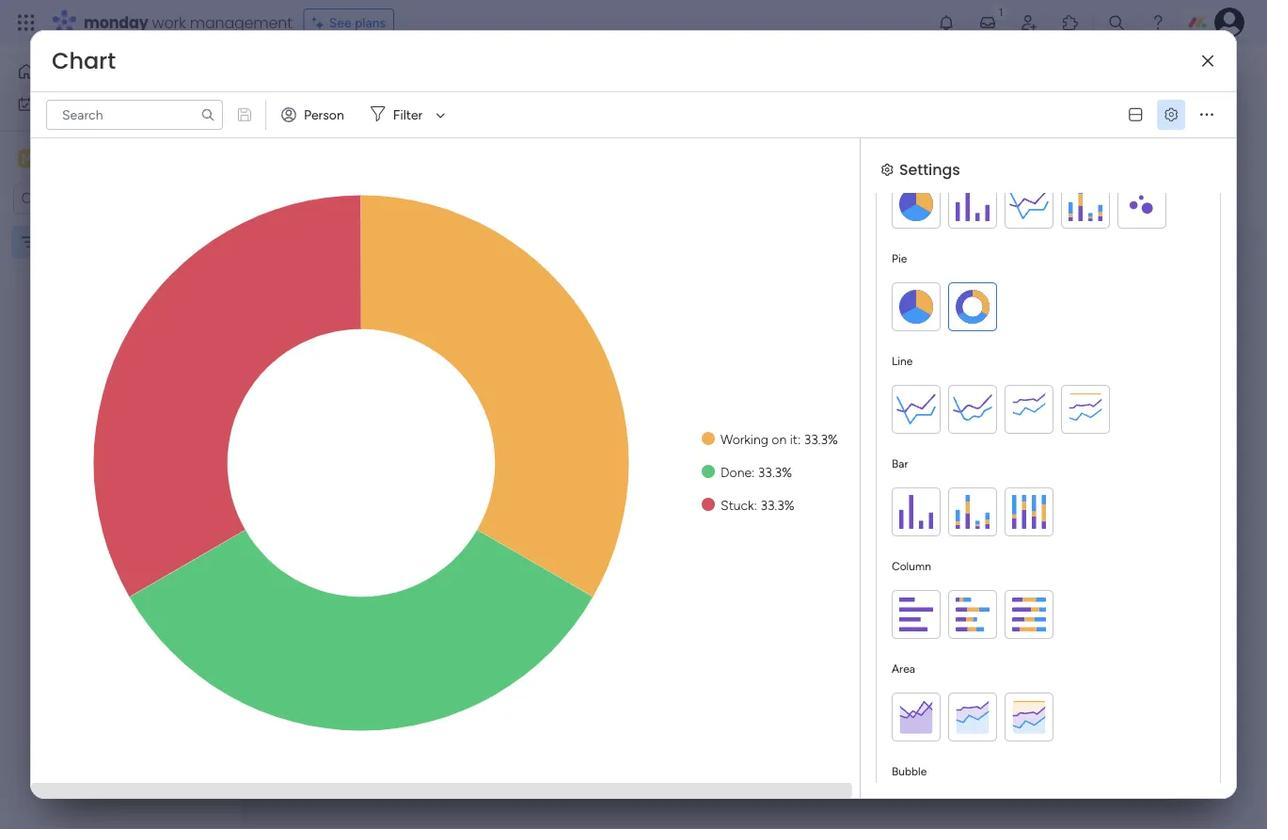 Task type: describe. For each thing, give the bounding box(es) containing it.
chart main content
[[249, 224, 1268, 829]]

column
[[892, 559, 932, 573]]

my work button
[[11, 89, 202, 119]]

: for stuck : 33.3%
[[754, 497, 757, 513]]

person button
[[274, 100, 356, 130]]

home button
[[11, 56, 202, 87]]

v2 split view image
[[1129, 108, 1143, 122]]

work for my
[[63, 96, 91, 112]]

select product image
[[17, 13, 36, 32]]

search everything image
[[1108, 13, 1126, 32]]

Chart field
[[47, 45, 121, 77]]

settings
[[900, 159, 961, 180]]

more dots image
[[1201, 108, 1214, 122]]

workspace selection element
[[18, 147, 157, 172]]

stuck : 33.3%
[[721, 497, 795, 513]]

plans
[[355, 15, 386, 31]]

add widget button
[[413, 106, 525, 136]]

management
[[190, 12, 292, 33]]

33.3% for stuck : 33.3%
[[761, 497, 795, 513]]

project
[[323, 114, 366, 130]]

monday
[[84, 12, 148, 33]]

33.3% for done : 33.3%
[[758, 464, 792, 480]]

filter button
[[363, 100, 452, 130]]

: for done : 33.3%
[[752, 464, 755, 480]]

monday work management
[[84, 12, 292, 33]]

my work
[[41, 96, 91, 112]]

widget
[[475, 113, 516, 129]]

bar
[[892, 456, 909, 470]]

new project button
[[285, 107, 373, 137]]

see plans
[[329, 15, 386, 31]]

working on it : 33.3%
[[721, 431, 838, 447]]

workspace
[[80, 150, 154, 168]]

my
[[41, 96, 59, 112]]

1 image
[[993, 1, 1010, 22]]

0 vertical spatial chart
[[52, 45, 116, 77]]

main workspace
[[43, 150, 154, 168]]

person
[[304, 107, 344, 123]]

invite members image
[[1020, 13, 1039, 32]]

chart inside chart 'main content'
[[310, 251, 358, 275]]



Task type: locate. For each thing, give the bounding box(es) containing it.
workspace image
[[18, 148, 37, 169]]

add widget
[[448, 113, 516, 129]]

1 vertical spatial 33.3%
[[758, 464, 792, 480]]

on
[[772, 431, 787, 447]]

john smith image
[[1215, 8, 1245, 38]]

:
[[798, 431, 801, 447], [752, 464, 755, 480], [754, 497, 757, 513]]

main
[[43, 150, 76, 168]]

0 vertical spatial 33.3%
[[804, 431, 838, 447]]

: up stuck : 33.3%
[[752, 464, 755, 480]]

: down done : 33.3%
[[754, 497, 757, 513]]

1 vertical spatial :
[[752, 464, 755, 480]]

apps image
[[1062, 13, 1080, 32]]

1 horizontal spatial work
[[152, 12, 186, 33]]

dapulse x slim image
[[1203, 54, 1214, 68]]

notifications image
[[937, 13, 956, 32]]

filter
[[393, 107, 423, 123]]

33.3%
[[804, 431, 838, 447], [758, 464, 792, 480], [761, 497, 795, 513]]

it
[[790, 431, 798, 447]]

see plans button
[[304, 8, 394, 37]]

None search field
[[46, 100, 223, 130]]

v2 settings line image
[[1165, 108, 1178, 122]]

m
[[22, 151, 33, 167]]

work inside my work button
[[63, 96, 91, 112]]

arrow down image
[[429, 104, 452, 126]]

0 horizontal spatial chart
[[52, 45, 116, 77]]

1 horizontal spatial chart
[[310, 251, 358, 275]]

line
[[892, 354, 913, 367]]

work for monday
[[152, 12, 186, 33]]

bubble
[[892, 764, 927, 778]]

1 vertical spatial work
[[63, 96, 91, 112]]

stuck
[[721, 497, 754, 513]]

33.3% down done : 33.3%
[[761, 497, 795, 513]]

2 vertical spatial 33.3%
[[761, 497, 795, 513]]

33.3% right it
[[804, 431, 838, 447]]

chart
[[52, 45, 116, 77], [310, 251, 358, 275]]

help image
[[1149, 13, 1168, 32]]

work right my
[[63, 96, 91, 112]]

option
[[0, 225, 240, 229]]

33.3% down on
[[758, 464, 792, 480]]

done : 33.3%
[[721, 464, 792, 480]]

work right the monday
[[152, 12, 186, 33]]

inbox image
[[979, 13, 998, 32]]

work
[[152, 12, 186, 33], [63, 96, 91, 112]]

home
[[43, 64, 79, 80]]

done
[[721, 464, 752, 480]]

: right on
[[798, 431, 801, 447]]

working
[[721, 431, 769, 447]]

0 vertical spatial :
[[798, 431, 801, 447]]

pie
[[892, 251, 907, 265]]

2 vertical spatial :
[[754, 497, 757, 513]]

new project
[[293, 114, 366, 130]]

see
[[329, 15, 352, 31]]

my first board click to edit element
[[285, 56, 452, 90]]

search image
[[200, 107, 216, 122]]

new
[[293, 114, 320, 130]]

add
[[448, 113, 472, 129]]

Filter dashboard by text search field
[[46, 100, 223, 130]]

list box
[[0, 222, 240, 512]]

area
[[892, 662, 916, 675]]

1 vertical spatial chart
[[310, 251, 358, 275]]

0 horizontal spatial work
[[63, 96, 91, 112]]

0 vertical spatial work
[[152, 12, 186, 33]]



Task type: vqa. For each thing, say whether or not it's contained in the screenshot.
bottommost 33.3%
yes



